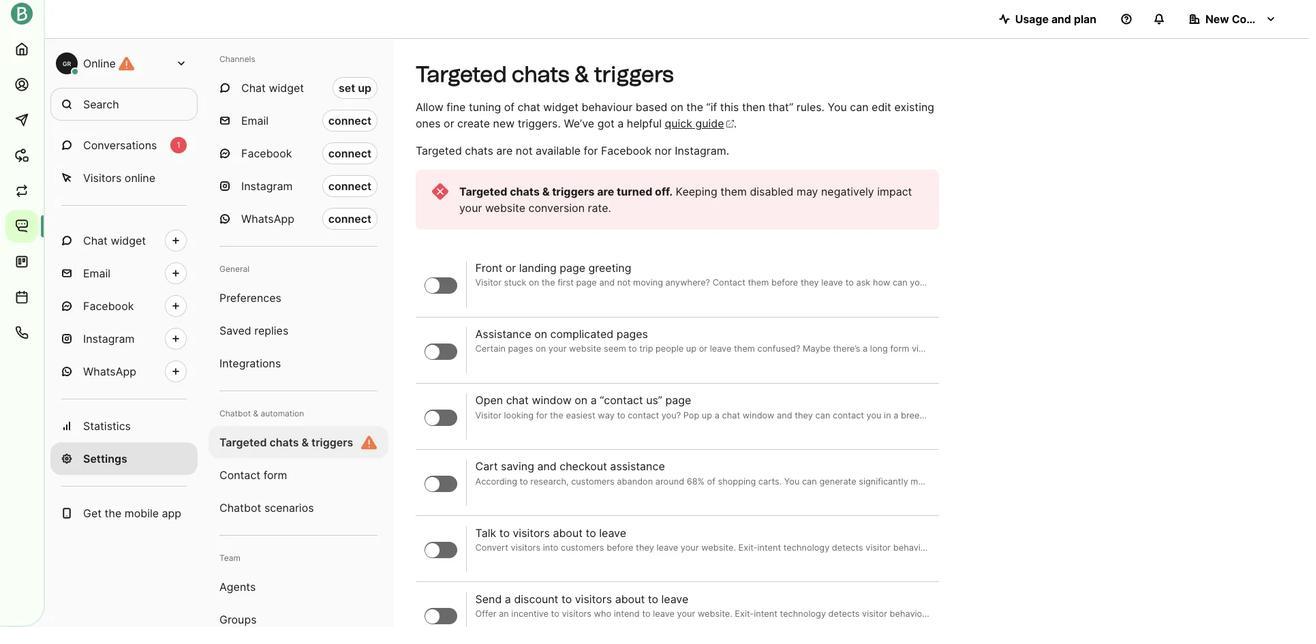 Task type: locate. For each thing, give the bounding box(es) containing it.
visitors
[[513, 526, 550, 540], [575, 592, 612, 606]]

1 vertical spatial up
[[702, 410, 712, 420]]

1 connect from the top
[[328, 114, 371, 127]]

on
[[671, 100, 684, 114], [535, 327, 547, 341], [575, 394, 588, 407]]

0 vertical spatial on
[[671, 100, 684, 114]]

1 vertical spatial your
[[1211, 410, 1230, 420]]

integrations
[[219, 356, 281, 370]]

and inside button
[[1052, 12, 1071, 26]]

2 horizontal spatial widget
[[543, 100, 579, 114]]

0 vertical spatial are
[[496, 144, 513, 157]]

chat up triggers.
[[518, 100, 540, 114]]

pop
[[684, 410, 700, 420]]

chat widget
[[241, 81, 304, 95], [83, 234, 146, 247]]

page right landing
[[560, 261, 586, 275]]

1 horizontal spatial contact
[[833, 410, 864, 420]]

0 vertical spatial "contact
[[600, 394, 643, 407]]

chat up the looking
[[506, 394, 529, 407]]

visitors
[[83, 171, 122, 185]]

you
[[828, 100, 847, 114]]

0 horizontal spatial instagram
[[83, 332, 135, 346]]

get
[[83, 506, 102, 520]]

chats down create
[[465, 144, 493, 157]]

0 vertical spatial window
[[532, 394, 572, 407]]

contact
[[628, 410, 659, 420], [833, 410, 864, 420]]

1 vertical spatial chat
[[506, 394, 529, 407]]

visitors right talk
[[513, 526, 550, 540]]

up right pop in the right bottom of the page
[[702, 410, 712, 420]]

1 vertical spatial chat widget
[[83, 234, 146, 247]]

your right url
[[1211, 410, 1230, 420]]

or inside allow fine tuning of chat widget behaviour based on the "if this then that" rules. you can edit existing ones or create new triggers. we've got a helpful
[[444, 117, 454, 130]]

1 vertical spatial and
[[777, 410, 792, 420]]

0 horizontal spatial "contact
[[600, 394, 643, 407]]

for right url
[[1198, 410, 1209, 420]]

chats up 'website'
[[510, 185, 540, 198]]

1 vertical spatial visitors
[[575, 592, 612, 606]]

whatsapp up general
[[241, 212, 294, 226]]

email down channels
[[241, 114, 269, 127]]

new company button
[[1179, 5, 1288, 33]]

2 chatbot from the top
[[219, 501, 261, 515]]

are left not
[[496, 144, 513, 157]]

conversion
[[529, 201, 585, 215]]

and
[[1052, 12, 1071, 26], [777, 410, 792, 420], [537, 460, 557, 473]]

conversations
[[83, 138, 157, 152]]

new company
[[1206, 12, 1282, 26]]

chats inside targeted chats & triggers link
[[270, 436, 299, 449]]

1
[[177, 140, 180, 150]]

4 connect from the top
[[328, 212, 371, 226]]

a right got
[[618, 117, 624, 130]]

targeted
[[416, 61, 507, 87], [416, 144, 462, 157], [459, 185, 507, 198], [219, 436, 267, 449]]

email up facebook link
[[83, 267, 110, 280]]

for left an
[[1043, 410, 1054, 420]]

preferences
[[219, 291, 281, 305]]

1 horizontal spatial page
[[666, 394, 691, 407]]

talk
[[475, 526, 496, 540]]

0 vertical spatial and
[[1052, 12, 1071, 26]]

an
[[1057, 410, 1067, 420]]

1 horizontal spatial about
[[615, 592, 645, 606]]

chat down channels
[[241, 81, 266, 95]]

having
[[983, 410, 1010, 420]]

chat widget up email link
[[83, 234, 146, 247]]

chatbot for chatbot & automation
[[219, 408, 251, 419]]

0 vertical spatial page
[[560, 261, 586, 275]]

2 horizontal spatial on
[[671, 100, 684, 114]]

the right get
[[105, 506, 122, 520]]

can right they
[[816, 410, 831, 420]]

instagram link
[[50, 322, 198, 355]]

a right send at the bottom
[[505, 592, 511, 606]]

the up the quick guide
[[687, 100, 704, 114]]

0 horizontal spatial email
[[83, 267, 110, 280]]

2 connect from the top
[[328, 147, 371, 160]]

create
[[457, 117, 490, 130]]

the
[[687, 100, 704, 114], [550, 410, 564, 420], [1162, 410, 1176, 420], [105, 506, 122, 520]]

1 vertical spatial can
[[816, 410, 831, 420]]

"contact
[[600, 394, 643, 407], [1232, 410, 1267, 420]]

chatbot left "automation"
[[219, 408, 251, 419]]

1 vertical spatial or
[[506, 261, 516, 275]]

page up you?
[[666, 394, 691, 407]]

for down we've
[[584, 144, 598, 157]]

whatsapp down instagram link
[[83, 365, 136, 378]]

2 vertical spatial chat
[[722, 410, 740, 420]]

0 vertical spatial chatbot
[[219, 408, 251, 419]]

1 vertical spatial page
[[666, 394, 691, 407]]

connect
[[328, 114, 371, 127], [328, 147, 371, 160], [328, 179, 371, 193], [328, 212, 371, 226]]

1 vertical spatial instagram
[[83, 332, 135, 346]]

0 horizontal spatial or
[[444, 117, 454, 130]]

targeted chats & triggers down "automation"
[[219, 436, 353, 449]]

0 horizontal spatial on
[[535, 327, 547, 341]]

chats down "automation"
[[270, 436, 299, 449]]

2 horizontal spatial and
[[1052, 12, 1071, 26]]

1 horizontal spatial us"
[[1269, 410, 1282, 420]]

window left they
[[743, 410, 775, 420]]

chat up email link
[[83, 234, 108, 247]]

and inside "link"
[[537, 460, 557, 473]]

then
[[742, 100, 765, 114]]

targeted chats & triggers
[[416, 61, 674, 87], [219, 436, 353, 449]]

negatively
[[821, 185, 874, 198]]

contact left you?
[[628, 410, 659, 420]]

way
[[598, 410, 615, 420]]

on up quick
[[671, 100, 684, 114]]

triggers up based
[[594, 61, 674, 87]]

and left plan at right
[[1052, 12, 1071, 26]]

0 vertical spatial or
[[444, 117, 454, 130]]

1 horizontal spatial leave
[[662, 592, 689, 606]]

online
[[83, 57, 116, 70]]

back.
[[1093, 410, 1116, 420]]

0 vertical spatial your
[[459, 201, 482, 215]]

widget up we've
[[543, 100, 579, 114]]

targeted up fine
[[416, 61, 507, 87]]

contact form
[[219, 468, 287, 482]]

1 vertical spatial email
[[83, 267, 110, 280]]

saved
[[219, 324, 251, 337]]

on right assistance
[[535, 327, 547, 341]]

1 vertical spatial on
[[535, 327, 547, 341]]

1 horizontal spatial can
[[850, 100, 869, 114]]

keeping them disabled may negatively impact your website conversion rate.
[[459, 185, 912, 215]]

1 horizontal spatial targeted chats & triggers
[[416, 61, 674, 87]]

integrations link
[[209, 347, 389, 380]]

saved replies
[[219, 324, 289, 337]]

on up easiest
[[575, 394, 588, 407]]

1 horizontal spatial visitors
[[575, 592, 612, 606]]

connect for whatsapp
[[328, 212, 371, 226]]

channels
[[219, 54, 255, 64]]

0 horizontal spatial chat widget
[[83, 234, 146, 247]]

nor
[[655, 144, 672, 157]]

0 horizontal spatial contact
[[628, 410, 659, 420]]

0 horizontal spatial leave
[[599, 526, 626, 540]]

0 horizontal spatial whatsapp
[[83, 365, 136, 378]]

front or landing page greeting link
[[475, 261, 931, 289]]

chat
[[241, 81, 266, 95], [83, 234, 108, 247]]

get the mobile app
[[83, 506, 181, 520]]

triggers up contact form "link"
[[312, 436, 353, 449]]

3 connect from the top
[[328, 179, 371, 193]]

0 vertical spatial widget
[[269, 81, 304, 95]]

url
[[1178, 410, 1195, 420]]

0 vertical spatial instagram
[[241, 179, 293, 193]]

0 vertical spatial visitors
[[513, 526, 550, 540]]

assistance
[[610, 460, 665, 473]]

email
[[241, 114, 269, 127], [83, 267, 110, 280]]

1 vertical spatial chat
[[83, 234, 108, 247]]

may
[[797, 185, 818, 198]]

email
[[1069, 410, 1091, 420]]

for right the looking
[[536, 410, 548, 420]]

us" left the page. at the right of page
[[1269, 410, 1282, 420]]

your
[[459, 201, 482, 215], [1211, 410, 1230, 420]]

your inside the open chat window on a "contact us" page visitor looking for the easiest way to contact you? pop up a chat window and they can contact you in a breeze, rather than having to wait for an email back. just enter the url for your "contact us" page.
[[1211, 410, 1230, 420]]

1 horizontal spatial on
[[575, 394, 588, 407]]

"contact up way
[[600, 394, 643, 407]]

& up contact form "link"
[[302, 436, 309, 449]]

usage
[[1015, 12, 1049, 26]]

contact left 'you'
[[833, 410, 864, 420]]

1 horizontal spatial or
[[506, 261, 516, 275]]

1 vertical spatial leave
[[662, 592, 689, 606]]

allow
[[416, 100, 444, 114]]

or right front at the top left
[[506, 261, 516, 275]]

0 horizontal spatial are
[[496, 144, 513, 157]]

front or landing page greeting
[[475, 261, 631, 275]]

are up rate.
[[597, 185, 614, 198]]

them
[[721, 185, 747, 198]]

contact form link
[[209, 459, 389, 491]]

or down fine
[[444, 117, 454, 130]]

0 horizontal spatial about
[[553, 526, 583, 540]]

turned
[[617, 185, 653, 198]]

and right saving
[[537, 460, 557, 473]]

0 horizontal spatial your
[[459, 201, 482, 215]]

on inside allow fine tuning of chat widget behaviour based on the "if this then that" rules. you can edit existing ones or create new triggers. we've got a helpful
[[671, 100, 684, 114]]

0 vertical spatial up
[[358, 81, 371, 95]]

1 horizontal spatial are
[[597, 185, 614, 198]]

up right set
[[358, 81, 371, 95]]

0 vertical spatial whatsapp
[[241, 212, 294, 226]]

visitor
[[475, 410, 502, 420]]

can right you
[[850, 100, 869, 114]]

widget inside allow fine tuning of chat widget behaviour based on the "if this then that" rules. you can edit existing ones or create new triggers. we've got a helpful
[[543, 100, 579, 114]]

are
[[496, 144, 513, 157], [597, 185, 614, 198]]

triggers
[[594, 61, 674, 87], [552, 185, 595, 198], [312, 436, 353, 449]]

0 vertical spatial can
[[850, 100, 869, 114]]

whatsapp
[[241, 212, 294, 226], [83, 365, 136, 378]]

gr
[[62, 60, 71, 67]]

instagram.
[[675, 144, 729, 157]]

0 horizontal spatial targeted chats & triggers
[[219, 436, 353, 449]]

targeted chats & triggers link
[[209, 426, 389, 459]]

1 horizontal spatial "contact
[[1232, 410, 1267, 420]]

wait
[[1023, 410, 1040, 420]]

cart saving and checkout assistance link
[[475, 460, 931, 488]]

0 vertical spatial email
[[241, 114, 269, 127]]

visitors right discount at the bottom left
[[575, 592, 612, 606]]

0 horizontal spatial widget
[[111, 234, 146, 247]]

0 horizontal spatial and
[[537, 460, 557, 473]]

checkout
[[560, 460, 607, 473]]

us" up you?
[[646, 394, 663, 407]]

1 vertical spatial chatbot
[[219, 501, 261, 515]]

and left they
[[777, 410, 792, 420]]

1 vertical spatial "contact
[[1232, 410, 1267, 420]]

quick guide link
[[665, 117, 734, 130]]

chatbot down contact
[[219, 501, 261, 515]]

& up "behaviour"
[[575, 61, 589, 87]]

for
[[584, 144, 598, 157], [536, 410, 548, 420], [1043, 410, 1054, 420], [1198, 410, 1209, 420]]

triggers up conversion
[[552, 185, 595, 198]]

1 horizontal spatial chat widget
[[241, 81, 304, 95]]

widget up email link
[[111, 234, 146, 247]]

chat right pop in the right bottom of the page
[[722, 410, 740, 420]]

1 horizontal spatial window
[[743, 410, 775, 420]]

open
[[475, 394, 503, 407]]

greeting
[[589, 261, 631, 275]]

0 vertical spatial leave
[[599, 526, 626, 540]]

1 horizontal spatial up
[[702, 410, 712, 420]]

1 vertical spatial widget
[[543, 100, 579, 114]]

rate.
[[588, 201, 611, 215]]

0 horizontal spatial can
[[816, 410, 831, 420]]

1 contact from the left
[[628, 410, 659, 420]]

0 vertical spatial us"
[[646, 394, 663, 407]]

easiest
[[566, 410, 596, 420]]

assistance on complicated pages link
[[475, 327, 931, 356]]

2 vertical spatial and
[[537, 460, 557, 473]]

your left 'website'
[[459, 201, 482, 215]]

open chat window on a "contact us" page visitor looking for the easiest way to contact you? pop up a chat window and they can contact you in a breeze, rather than having to wait for an email back. just enter the url for your "contact us" page.
[[475, 394, 1308, 420]]

1 horizontal spatial chat
[[241, 81, 266, 95]]

chat widget down channels
[[241, 81, 304, 95]]

chats
[[512, 61, 570, 87], [465, 144, 493, 157], [510, 185, 540, 198], [270, 436, 299, 449]]

"contact left the page. at the right of page
[[1232, 410, 1267, 420]]

targeted chats & triggers up of
[[416, 61, 674, 87]]

contact
[[219, 468, 260, 482]]

0 vertical spatial chat
[[518, 100, 540, 114]]

window
[[532, 394, 572, 407], [743, 410, 775, 420]]

1 horizontal spatial your
[[1211, 410, 1230, 420]]

widget left set
[[269, 81, 304, 95]]

window up easiest
[[532, 394, 572, 407]]

1 chatbot from the top
[[219, 408, 251, 419]]

1 horizontal spatial and
[[777, 410, 792, 420]]

0 vertical spatial targeted chats & triggers
[[416, 61, 674, 87]]

0 horizontal spatial window
[[532, 394, 572, 407]]

2 vertical spatial triggers
[[312, 436, 353, 449]]



Task type: vqa. For each thing, say whether or not it's contained in the screenshot.
right Visitor's
no



Task type: describe. For each thing, give the bounding box(es) containing it.
talk to visitors about to leave
[[475, 526, 626, 540]]

chatbot & automation
[[219, 408, 304, 419]]

connect for instagram
[[328, 179, 371, 193]]

available
[[536, 144, 581, 157]]

search link
[[50, 88, 198, 121]]

connect for email
[[328, 114, 371, 127]]

search
[[83, 97, 119, 111]]

tuning
[[469, 100, 501, 114]]

1 horizontal spatial instagram
[[241, 179, 293, 193]]

chat inside allow fine tuning of chat widget behaviour based on the "if this then that" rules. you can edit existing ones or create new triggers. we've got a helpful
[[518, 100, 540, 114]]

behaviour
[[582, 100, 633, 114]]

1 horizontal spatial widget
[[269, 81, 304, 95]]

settings
[[83, 452, 127, 466]]

cart
[[475, 460, 498, 473]]

targeted up contact
[[219, 436, 267, 449]]

your inside 'keeping them disabled may negatively impact your website conversion rate.'
[[459, 201, 482, 215]]

this
[[720, 100, 739, 114]]

automation
[[261, 408, 304, 419]]

saved replies link
[[209, 314, 389, 347]]

you
[[867, 410, 882, 420]]

1 vertical spatial are
[[597, 185, 614, 198]]

complicated
[[550, 327, 614, 341]]

cart saving and checkout assistance
[[475, 460, 665, 473]]

statistics link
[[50, 410, 198, 442]]

set up
[[339, 81, 371, 95]]

0 horizontal spatial visitors
[[513, 526, 550, 540]]

0 horizontal spatial facebook
[[83, 299, 134, 313]]

off.
[[655, 185, 673, 198]]

based
[[636, 100, 668, 114]]

general
[[219, 264, 249, 274]]

agents
[[219, 580, 256, 594]]

quick
[[665, 117, 693, 130]]

& up conversion
[[542, 185, 550, 198]]

settings link
[[50, 442, 198, 475]]

the left url
[[1162, 410, 1176, 420]]

than
[[962, 410, 980, 420]]

2 vertical spatial widget
[[111, 234, 146, 247]]

facebook link
[[50, 290, 198, 322]]

1 horizontal spatial email
[[241, 114, 269, 127]]

targeted chats are not available for facebook nor instagram.
[[416, 144, 729, 157]]

send a discount to visitors about to leave
[[475, 592, 689, 606]]

a right pop in the right bottom of the page
[[715, 410, 720, 420]]

got
[[598, 117, 615, 130]]

new
[[493, 117, 515, 130]]

& left "automation"
[[253, 408, 258, 419]]

agents link
[[209, 571, 389, 603]]

disabled
[[750, 185, 794, 198]]

on inside the open chat window on a "contact us" page visitor looking for the easiest way to contact you? pop up a chat window and they can contact you in a breeze, rather than having to wait for an email back. just enter the url for your "contact us" page.
[[575, 394, 588, 407]]

looking
[[504, 410, 534, 420]]

a inside allow fine tuning of chat widget behaviour based on the "if this then that" rules. you can edit existing ones or create new triggers. we've got a helpful
[[618, 117, 624, 130]]

0 horizontal spatial up
[[358, 81, 371, 95]]

can inside allow fine tuning of chat widget behaviour based on the "if this then that" rules. you can edit existing ones or create new triggers. we've got a helpful
[[850, 100, 869, 114]]

2 contact from the left
[[833, 410, 864, 420]]

0 vertical spatial chat widget
[[241, 81, 304, 95]]

send
[[475, 592, 502, 606]]

can inside the open chat window on a "contact us" page visitor looking for the easiest way to contact you? pop up a chat window and they can contact you in a breeze, rather than having to wait for an email back. just enter the url for your "contact us" page.
[[816, 410, 831, 420]]

1 vertical spatial us"
[[1269, 410, 1282, 420]]

1 vertical spatial window
[[743, 410, 775, 420]]

a up easiest
[[591, 394, 597, 407]]

1 horizontal spatial whatsapp
[[241, 212, 294, 226]]

ones
[[416, 117, 441, 130]]

chatbot for chatbot scenarios
[[219, 501, 261, 515]]

quick guide
[[665, 117, 724, 130]]

the left easiest
[[550, 410, 564, 420]]

company
[[1232, 12, 1282, 26]]

just
[[1118, 410, 1136, 420]]

visitors online link
[[50, 162, 198, 194]]

impact
[[877, 185, 912, 198]]

rules.
[[797, 100, 825, 114]]

on inside assistance on complicated pages link
[[535, 327, 547, 341]]

enter
[[1138, 410, 1160, 420]]

helpful
[[627, 117, 662, 130]]

pages
[[617, 327, 648, 341]]

.
[[734, 117, 737, 130]]

targeted down ones
[[416, 144, 462, 157]]

discount
[[514, 592, 559, 606]]

in
[[884, 410, 891, 420]]

guide
[[696, 117, 724, 130]]

triggers.
[[518, 117, 561, 130]]

preferences link
[[209, 282, 389, 314]]

connect for facebook
[[328, 147, 371, 160]]

talk to visitors about to leave link
[[475, 526, 931, 554]]

not
[[516, 144, 533, 157]]

1 vertical spatial triggers
[[552, 185, 595, 198]]

whatsapp link
[[50, 355, 198, 388]]

you?
[[662, 410, 681, 420]]

chats up of
[[512, 61, 570, 87]]

a right in
[[894, 410, 899, 420]]

fine
[[447, 100, 466, 114]]

the inside allow fine tuning of chat widget behaviour based on the "if this then that" rules. you can edit existing ones or create new triggers. we've got a helpful
[[687, 100, 704, 114]]

1 vertical spatial whatsapp
[[83, 365, 136, 378]]

plan
[[1074, 12, 1097, 26]]

page inside the open chat window on a "contact us" page visitor looking for the easiest way to contact you? pop up a chat window and they can contact you in a breeze, rather than having to wait for an email back. just enter the url for your "contact us" page.
[[666, 394, 691, 407]]

a inside send a discount to visitors about to leave link
[[505, 592, 511, 606]]

mobile
[[125, 506, 159, 520]]

email link
[[50, 257, 198, 290]]

targeted chats & triggers are turned off.
[[459, 185, 673, 198]]

"if
[[707, 100, 717, 114]]

up inside the open chat window on a "contact us" page visitor looking for the easiest way to contact you? pop up a chat window and they can contact you in a breeze, rather than having to wait for an email back. just enter the url for your "contact us" page.
[[702, 410, 712, 420]]

2 horizontal spatial facebook
[[601, 144, 652, 157]]

0 vertical spatial about
[[553, 526, 583, 540]]

keeping
[[676, 185, 718, 198]]

of
[[504, 100, 515, 114]]

instagram inside instagram link
[[83, 332, 135, 346]]

1 vertical spatial about
[[615, 592, 645, 606]]

and inside the open chat window on a "contact us" page visitor looking for the easiest way to contact you? pop up a chat window and they can contact you in a breeze, rather than having to wait for an email back. just enter the url for your "contact us" page.
[[777, 410, 792, 420]]

front
[[475, 261, 503, 275]]

usage and plan
[[1015, 12, 1097, 26]]

targeted up 'website'
[[459, 185, 507, 198]]

existing
[[895, 100, 935, 114]]

0 horizontal spatial page
[[560, 261, 586, 275]]

that"
[[769, 100, 794, 114]]

1 vertical spatial targeted chats & triggers
[[219, 436, 353, 449]]

assistance
[[475, 327, 531, 341]]

0 horizontal spatial chat
[[83, 234, 108, 247]]

0 vertical spatial chat
[[241, 81, 266, 95]]

breeze,
[[901, 410, 932, 420]]

assistance on complicated pages
[[475, 327, 648, 341]]

0 vertical spatial triggers
[[594, 61, 674, 87]]

1 horizontal spatial facebook
[[241, 147, 292, 160]]

chat widget link
[[50, 224, 198, 257]]

0 horizontal spatial us"
[[646, 394, 663, 407]]

groups link
[[209, 603, 389, 627]]



